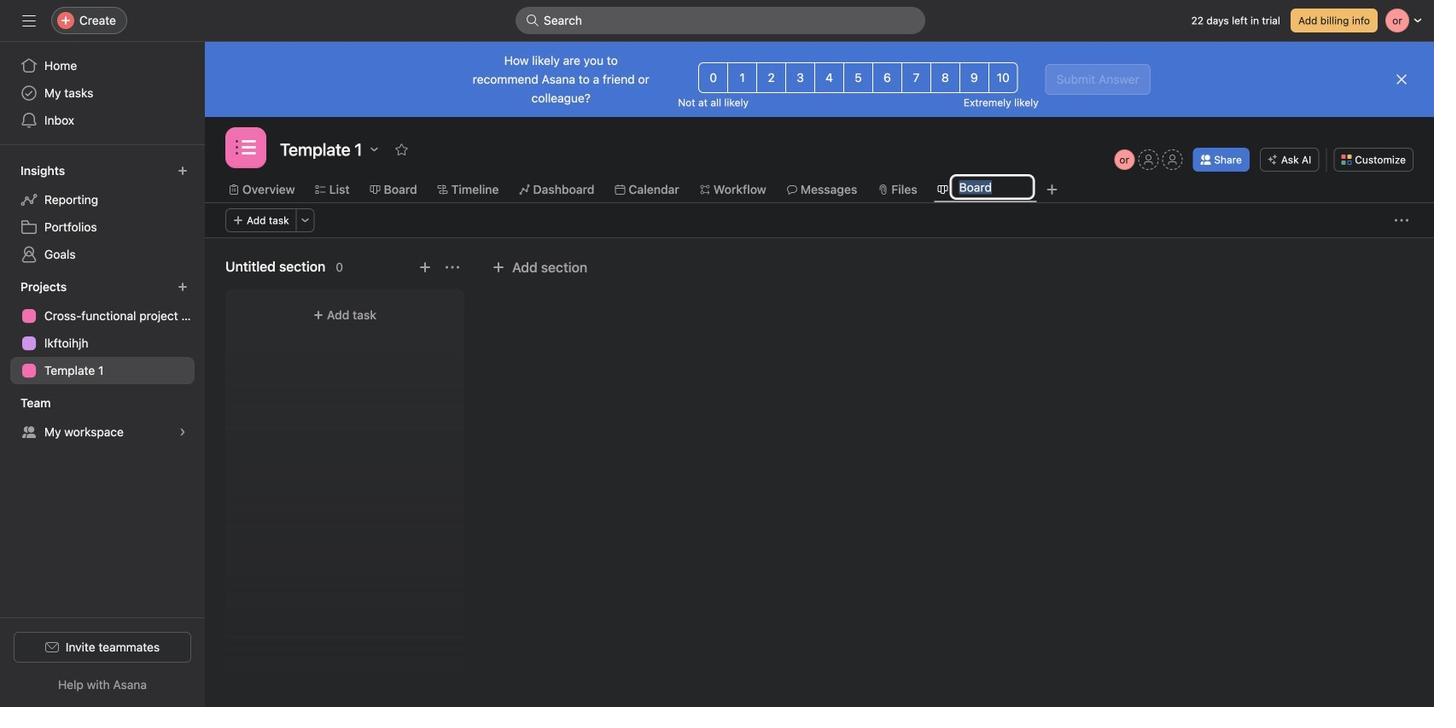 Task type: describe. For each thing, give the bounding box(es) containing it.
add task image
[[419, 261, 432, 274]]

new project or portfolio image
[[178, 282, 188, 292]]

1 horizontal spatial more actions image
[[1396, 214, 1409, 227]]

new insights image
[[178, 166, 188, 176]]

more section actions image
[[446, 261, 460, 274]]

see details, my workspace image
[[178, 427, 188, 437]]

projects element
[[0, 272, 205, 388]]

0 horizontal spatial more actions image
[[300, 215, 311, 225]]

manage project members image
[[1115, 149, 1135, 170]]



Task type: vqa. For each thing, say whether or not it's contained in the screenshot.
Insights 'element'
yes



Task type: locate. For each thing, give the bounding box(es) containing it.
list image
[[236, 138, 256, 158]]

None radio
[[728, 62, 758, 93], [786, 62, 816, 93], [815, 62, 845, 93], [844, 62, 874, 93], [902, 62, 932, 93], [989, 62, 1019, 93], [728, 62, 758, 93], [786, 62, 816, 93], [815, 62, 845, 93], [844, 62, 874, 93], [902, 62, 932, 93], [989, 62, 1019, 93]]

teams element
[[0, 388, 205, 449]]

more actions image
[[1396, 214, 1409, 227], [300, 215, 311, 225]]

None radio
[[699, 62, 729, 93], [757, 62, 787, 93], [873, 62, 903, 93], [931, 62, 961, 93], [960, 62, 990, 93], [699, 62, 729, 93], [757, 62, 787, 93], [873, 62, 903, 93], [931, 62, 961, 93], [960, 62, 990, 93]]

prominent image
[[526, 14, 540, 27]]

list box
[[516, 7, 926, 34]]

None text field
[[952, 176, 1034, 198]]

option group
[[699, 62, 1019, 93]]

dismiss image
[[1396, 73, 1409, 86]]

insights element
[[0, 155, 205, 272]]

add to starred image
[[395, 143, 409, 156]]

global element
[[0, 42, 205, 144]]

hide sidebar image
[[22, 14, 36, 27]]



